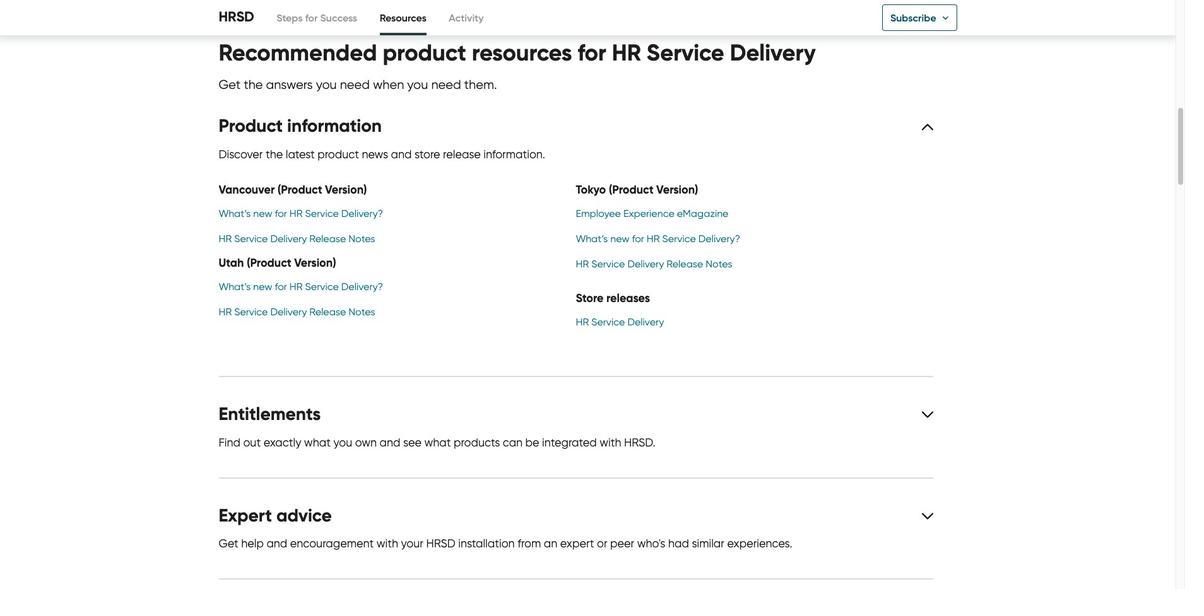 Task type: vqa. For each thing, say whether or not it's contained in the screenshot.
middle 'HR Service Delivery Release Notes' LINK
yes



Task type: describe. For each thing, give the bounding box(es) containing it.
utah (product version)
[[219, 256, 336, 270]]

an
[[544, 538, 558, 552]]

integrated
[[542, 436, 597, 450]]

(product for vancouver
[[278, 183, 322, 197]]

activity link
[[449, 0, 484, 35]]

vancouver
[[219, 183, 275, 197]]

release for utah (product version)
[[310, 306, 346, 318]]

store releases
[[576, 291, 650, 306]]

release for vancouver (product version)
[[310, 233, 346, 245]]

peer
[[611, 538, 635, 552]]

the for get
[[244, 77, 263, 92]]

version) for tokyo (product version)
[[657, 183, 699, 197]]

had
[[669, 538, 689, 552]]

vancouver (product version)
[[219, 183, 367, 197]]

products
[[454, 436, 500, 450]]

you right answers
[[316, 77, 337, 92]]

information
[[287, 115, 382, 137]]

hr service delivery release notes link for utah (product version)
[[219, 306, 375, 318]]

experience
[[624, 208, 675, 220]]

what's new for hr service delivery? link for utah (product version)
[[219, 281, 383, 293]]

employee experience emagazine link
[[576, 208, 729, 220]]

steps
[[277, 11, 303, 24]]

subscribe button
[[883, 4, 958, 31]]

tokyo (product version)
[[576, 183, 699, 197]]

delivery for hr service delivery link
[[628, 316, 664, 328]]

what's for utah (product version)
[[219, 281, 251, 293]]

delivery? for vancouver (product version)
[[341, 208, 383, 220]]

them.
[[464, 77, 497, 92]]

delivery for hr service delivery release notes link for vancouver (product version)
[[271, 233, 307, 245]]

1 vertical spatial delivery?
[[699, 233, 741, 245]]

1 what from the left
[[304, 436, 331, 450]]

experiences.
[[728, 538, 793, 552]]

hr service delivery release notes link for vancouver (product version)
[[219, 233, 375, 245]]

what's new for hr service delivery? link for vancouver (product version)
[[219, 208, 383, 220]]

product
[[219, 115, 283, 137]]

store
[[576, 291, 604, 306]]

get help and encouragement with your hrsd installation from an expert or peer who's had similar experiences.
[[219, 538, 793, 552]]

delivery? for utah (product version)
[[341, 281, 383, 293]]

expert
[[560, 538, 595, 552]]

1 vertical spatial notes
[[706, 258, 733, 270]]

0 vertical spatial product
[[383, 38, 467, 67]]

product information
[[219, 115, 382, 137]]

utah
[[219, 256, 244, 270]]

or
[[597, 538, 608, 552]]

your
[[401, 538, 424, 552]]

1 vertical spatial with
[[377, 538, 398, 552]]

1 vertical spatial hr service delivery release notes
[[576, 258, 733, 270]]

the for discover
[[266, 148, 283, 162]]

(product for tokyo
[[609, 183, 654, 197]]

1 vertical spatial release
[[667, 258, 704, 270]]

new for vancouver (product version)
[[253, 208, 272, 220]]

get the answers you need when you need them.
[[219, 77, 497, 92]]

success
[[320, 11, 357, 24]]

1 vertical spatial and
[[380, 436, 401, 450]]

releases
[[607, 291, 650, 306]]

can
[[503, 436, 523, 450]]

what's for vancouver (product version)
[[219, 208, 251, 220]]

delivery for middle hr service delivery release notes link
[[628, 258, 664, 270]]

you left own
[[334, 436, 352, 450]]

1 vertical spatial product
[[318, 148, 359, 162]]

encouragement
[[290, 538, 374, 552]]

installation
[[459, 538, 515, 552]]

notes for utah (product version)
[[349, 306, 375, 318]]



Task type: locate. For each thing, give the bounding box(es) containing it.
0 vertical spatial the
[[244, 77, 263, 92]]

0 vertical spatial what's new for hr service delivery?
[[219, 208, 383, 220]]

0 vertical spatial new
[[253, 208, 272, 220]]

version) for vancouver (product version)
[[325, 183, 367, 197]]

steps for success link
[[277, 0, 357, 35]]

1 vertical spatial what's
[[576, 233, 608, 245]]

the left answers
[[244, 77, 263, 92]]

when
[[373, 77, 404, 92]]

hrsd
[[219, 8, 254, 25], [426, 538, 456, 552]]

2 vertical spatial what's new for hr service delivery? link
[[219, 281, 383, 293]]

version)
[[325, 183, 367, 197], [657, 183, 699, 197], [294, 256, 336, 270]]

recommended product resources for hr service delivery
[[219, 38, 816, 67]]

subscribe
[[891, 11, 937, 24]]

hr service delivery release notes for utah (product version)
[[219, 306, 375, 318]]

0 vertical spatial get
[[219, 77, 241, 92]]

2 vertical spatial what's
[[219, 281, 251, 293]]

2 what from the left
[[425, 436, 451, 450]]

latest
[[286, 148, 315, 162]]

entitlements
[[219, 403, 321, 426]]

1 horizontal spatial product
[[383, 38, 467, 67]]

delivery?
[[341, 208, 383, 220], [699, 233, 741, 245], [341, 281, 383, 293]]

new for utah (product version)
[[253, 281, 272, 293]]

(product right the utah
[[247, 256, 292, 270]]

what's new for hr service delivery? for vancouver (product version)
[[219, 208, 383, 220]]

recommended
[[219, 38, 377, 67]]

get for get help and encouragement with your hrsd installation from an expert or peer who's had similar experiences.
[[219, 538, 238, 552]]

1 vertical spatial the
[[266, 148, 283, 162]]

2 need from the left
[[432, 77, 461, 92]]

what's
[[219, 208, 251, 220], [576, 233, 608, 245], [219, 281, 251, 293]]

1 need from the left
[[340, 77, 370, 92]]

and
[[391, 148, 412, 162], [380, 436, 401, 450], [267, 538, 287, 552]]

notes for vancouver (product version)
[[349, 233, 375, 245]]

1 horizontal spatial what
[[425, 436, 451, 450]]

you right when
[[407, 77, 428, 92]]

store
[[415, 148, 440, 162]]

release
[[310, 233, 346, 245], [667, 258, 704, 270], [310, 306, 346, 318]]

2 get from the top
[[219, 538, 238, 552]]

employee experience emagazine
[[576, 208, 729, 220]]

0 horizontal spatial need
[[340, 77, 370, 92]]

similar
[[692, 538, 725, 552]]

2 vertical spatial and
[[267, 538, 287, 552]]

0 vertical spatial delivery?
[[341, 208, 383, 220]]

0 vertical spatial what's
[[219, 208, 251, 220]]

what's down the utah
[[219, 281, 251, 293]]

you
[[316, 77, 337, 92], [407, 77, 428, 92], [334, 436, 352, 450]]

hr service delivery release notes link up utah (product version)
[[219, 233, 375, 245]]

delivery
[[730, 38, 816, 67], [271, 233, 307, 245], [628, 258, 664, 270], [271, 306, 307, 318], [628, 316, 664, 328]]

resources link
[[380, 0, 427, 35]]

resources
[[472, 38, 572, 67]]

what
[[304, 436, 331, 450], [425, 436, 451, 450]]

what's new for hr service delivery? for utah (product version)
[[219, 281, 383, 293]]

1 vertical spatial what's new for hr service delivery? link
[[576, 233, 741, 245]]

hr service delivery link
[[576, 316, 664, 328]]

answers
[[266, 77, 313, 92]]

1 vertical spatial what's new for hr service delivery?
[[576, 233, 741, 245]]

out
[[243, 436, 261, 450]]

need left "them."
[[432, 77, 461, 92]]

0 vertical spatial hr service delivery release notes link
[[219, 233, 375, 245]]

get up product
[[219, 77, 241, 92]]

what's new for hr service delivery? link
[[219, 208, 383, 220], [576, 233, 741, 245], [219, 281, 383, 293]]

release
[[443, 148, 481, 162]]

1 vertical spatial get
[[219, 538, 238, 552]]

0 horizontal spatial hrsd
[[219, 8, 254, 25]]

(product
[[278, 183, 322, 197], [609, 183, 654, 197], [247, 256, 292, 270]]

steps for success
[[277, 11, 357, 24]]

with left your
[[377, 538, 398, 552]]

what right exactly
[[304, 436, 331, 450]]

new
[[253, 208, 272, 220], [611, 233, 630, 245], [253, 281, 272, 293]]

and right "help"
[[267, 538, 287, 552]]

hr service delivery release notes link
[[219, 233, 375, 245], [576, 258, 733, 270], [219, 306, 375, 318]]

emagazine
[[677, 208, 729, 220]]

new down employee
[[611, 233, 630, 245]]

be
[[526, 436, 540, 450]]

0 horizontal spatial the
[[244, 77, 263, 92]]

the left 'latest'
[[266, 148, 283, 162]]

information.
[[484, 148, 546, 162]]

hr service delivery release notes up utah (product version)
[[219, 233, 375, 245]]

0 horizontal spatial with
[[377, 538, 398, 552]]

2 vertical spatial notes
[[349, 306, 375, 318]]

what's new for hr service delivery? link down utah (product version)
[[219, 281, 383, 293]]

discover the latest product news and store release information.
[[219, 148, 546, 162]]

hr service delivery release notes up releases
[[576, 258, 733, 270]]

0 horizontal spatial product
[[318, 148, 359, 162]]

2 vertical spatial release
[[310, 306, 346, 318]]

advice
[[277, 505, 332, 527]]

1 horizontal spatial the
[[266, 148, 283, 162]]

hrsd left steps
[[219, 8, 254, 25]]

2 vertical spatial hr service delivery release notes link
[[219, 306, 375, 318]]

0 vertical spatial what's new for hr service delivery? link
[[219, 208, 383, 220]]

new down vancouver
[[253, 208, 272, 220]]

what's new for hr service delivery? link down the vancouver (product version)
[[219, 208, 383, 220]]

the
[[244, 77, 263, 92], [266, 148, 283, 162]]

who's
[[638, 538, 666, 552]]

with
[[600, 436, 622, 450], [377, 538, 398, 552]]

(product for utah
[[247, 256, 292, 270]]

and left store
[[391, 148, 412, 162]]

what's new for hr service delivery? down utah (product version)
[[219, 281, 383, 293]]

0 vertical spatial release
[[310, 233, 346, 245]]

activity
[[449, 11, 484, 24]]

news
[[362, 148, 388, 162]]

own
[[355, 436, 377, 450]]

and left the see
[[380, 436, 401, 450]]

2 vertical spatial new
[[253, 281, 272, 293]]

hr service delivery release notes for vancouver (product version)
[[219, 233, 375, 245]]

new down utah (product version)
[[253, 281, 272, 293]]

expert advice
[[219, 505, 332, 527]]

tokyo
[[576, 183, 606, 197]]

(product down 'latest'
[[278, 183, 322, 197]]

version) for utah (product version)
[[294, 256, 336, 270]]

hrsd.
[[625, 436, 656, 450]]

resources
[[380, 11, 427, 24]]

employee
[[576, 208, 621, 220]]

with left the hrsd.
[[600, 436, 622, 450]]

get left "help"
[[219, 538, 238, 552]]

hr service delivery release notes link down utah (product version)
[[219, 306, 375, 318]]

1 get from the top
[[219, 77, 241, 92]]

see
[[404, 436, 422, 450]]

what's new for hr service delivery? link down employee experience emagazine
[[576, 233, 741, 245]]

2 vertical spatial what's new for hr service delivery?
[[219, 281, 383, 293]]

get for get the answers you need when you need them.
[[219, 77, 241, 92]]

product down resources 'link'
[[383, 38, 467, 67]]

get
[[219, 77, 241, 92], [219, 538, 238, 552]]

hr
[[612, 38, 641, 67], [290, 208, 303, 220], [219, 233, 232, 245], [647, 233, 660, 245], [576, 258, 589, 270], [290, 281, 303, 293], [219, 306, 232, 318], [576, 316, 589, 328]]

hr service delivery release notes link up releases
[[576, 258, 733, 270]]

what's new for hr service delivery? down employee experience emagazine
[[576, 233, 741, 245]]

hr service delivery
[[576, 316, 664, 328]]

0 vertical spatial hr service delivery release notes
[[219, 233, 375, 245]]

product down information
[[318, 148, 359, 162]]

need
[[340, 77, 370, 92], [432, 77, 461, 92]]

0 horizontal spatial what
[[304, 436, 331, 450]]

find out exactly what you own and see what products can be integrated with hrsd.
[[219, 436, 656, 450]]

what's down vancouver
[[219, 208, 251, 220]]

service
[[647, 38, 725, 67], [305, 208, 339, 220], [234, 233, 268, 245], [663, 233, 696, 245], [592, 258, 625, 270], [305, 281, 339, 293], [234, 306, 268, 318], [592, 316, 625, 328]]

2 vertical spatial hr service delivery release notes
[[219, 306, 375, 318]]

hr service delivery release notes
[[219, 233, 375, 245], [576, 258, 733, 270], [219, 306, 375, 318]]

hrsd right your
[[426, 538, 456, 552]]

delivery for hr service delivery release notes link associated with utah (product version)
[[271, 306, 307, 318]]

what's new for hr service delivery?
[[219, 208, 383, 220], [576, 233, 741, 245], [219, 281, 383, 293]]

for
[[305, 11, 318, 24], [578, 38, 607, 67], [275, 208, 287, 220], [632, 233, 645, 245], [275, 281, 287, 293]]

discover
[[219, 148, 263, 162]]

hr service delivery release notes down utah (product version)
[[219, 306, 375, 318]]

1 vertical spatial hr service delivery release notes link
[[576, 258, 733, 270]]

1 horizontal spatial with
[[600, 436, 622, 450]]

what's down employee
[[576, 233, 608, 245]]

help
[[241, 538, 264, 552]]

0 vertical spatial notes
[[349, 233, 375, 245]]

notes
[[349, 233, 375, 245], [706, 258, 733, 270], [349, 306, 375, 318]]

expert
[[219, 505, 272, 527]]

product
[[383, 38, 467, 67], [318, 148, 359, 162]]

need left when
[[340, 77, 370, 92]]

1 vertical spatial hrsd
[[426, 538, 456, 552]]

1 horizontal spatial hrsd
[[426, 538, 456, 552]]

1 horizontal spatial need
[[432, 77, 461, 92]]

exactly
[[264, 436, 301, 450]]

from
[[518, 538, 541, 552]]

0 vertical spatial with
[[600, 436, 622, 450]]

what right the see
[[425, 436, 451, 450]]

what's new for hr service delivery? down the vancouver (product version)
[[219, 208, 383, 220]]

for inside the 'steps for success' link
[[305, 11, 318, 24]]

2 vertical spatial delivery?
[[341, 281, 383, 293]]

(product up experience
[[609, 183, 654, 197]]

1 vertical spatial new
[[611, 233, 630, 245]]

find
[[219, 436, 241, 450]]

0 vertical spatial and
[[391, 148, 412, 162]]

0 vertical spatial hrsd
[[219, 8, 254, 25]]



